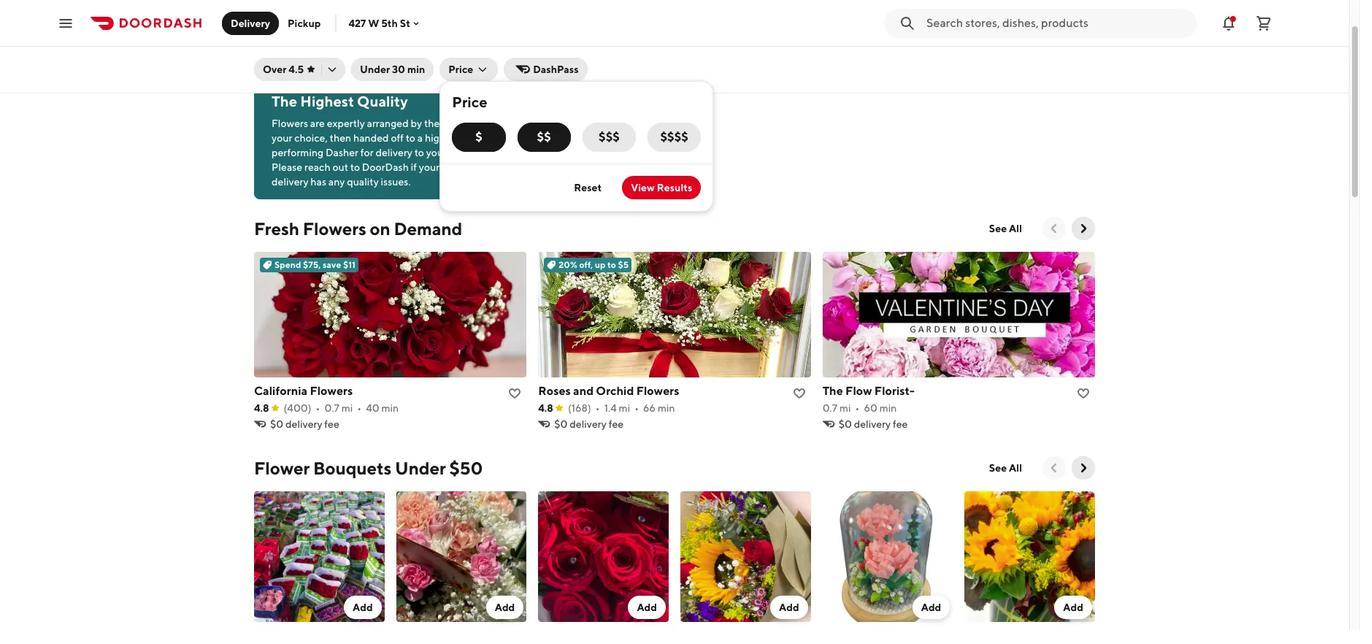 Task type: locate. For each thing, give the bounding box(es) containing it.
2 $​0 delivery fee from the left
[[554, 418, 624, 430]]

0 vertical spatial all
[[1009, 223, 1022, 234]]

all left previous button of carousel icon
[[1009, 462, 1022, 474]]

5 • from the left
[[855, 402, 860, 414]]

1 horizontal spatial the
[[823, 384, 843, 398]]

1 next button of carousel image from the top
[[1076, 221, 1091, 236]]

fee down • 0.7 mi • 40 min
[[324, 418, 339, 430]]

flowers inside the fresh flowers on demand link
[[303, 218, 366, 239]]

mi right 1.4
[[619, 402, 630, 414]]

the left flow
[[823, 384, 843, 398]]

1 horizontal spatial $​0 delivery fee
[[554, 418, 624, 430]]

$​0 down the flow florist- 0.7 mi • 60 min
[[839, 418, 852, 430]]

mi left 40
[[342, 402, 353, 414]]

3 mi from the left
[[840, 402, 851, 414]]

fee
[[324, 418, 339, 430], [609, 418, 624, 430], [893, 418, 908, 430]]

4.8 down roses
[[538, 402, 553, 414]]

2 horizontal spatial mi
[[840, 402, 851, 414]]

under 30 min
[[360, 64, 425, 75]]

see all link
[[981, 217, 1031, 240], [981, 456, 1031, 480]]

0 vertical spatial next button of carousel image
[[1076, 221, 1091, 236]]

$11
[[343, 259, 356, 270]]

under
[[360, 64, 390, 75], [395, 458, 446, 478]]

30
[[392, 64, 405, 75]]

dasher
[[326, 147, 359, 158]]

40
[[366, 402, 379, 414]]

price up of
[[452, 93, 488, 110]]

flower bouquets under $50 link
[[254, 456, 483, 480]]

0 horizontal spatial fee
[[324, 418, 339, 430]]

flowers
[[272, 118, 308, 129], [303, 218, 366, 239], [310, 384, 353, 398], [636, 384, 679, 398]]

•
[[316, 402, 320, 414], [357, 402, 362, 414], [596, 402, 600, 414], [635, 402, 639, 414], [855, 402, 860, 414]]

0 vertical spatial your
[[272, 132, 292, 144]]

then
[[330, 132, 351, 144]]

all left previous button of carousel image
[[1009, 223, 1022, 234]]

delivery down off on the top left
[[376, 147, 413, 158]]

see
[[989, 223, 1007, 234], [989, 462, 1007, 474]]

0 vertical spatial price
[[449, 64, 473, 75]]

mi for flowers
[[342, 402, 353, 414]]

1 horizontal spatial $​0
[[554, 418, 568, 430]]

quality
[[357, 93, 408, 110]]

0 horizontal spatial under
[[360, 64, 390, 75]]

high
[[425, 132, 445, 144]]

reset button
[[565, 176, 611, 199]]

1.4
[[604, 402, 617, 414]]

the highest quality
[[272, 93, 408, 110]]

1 see all from the top
[[989, 223, 1022, 234]]

1 vertical spatial the
[[823, 384, 843, 398]]

0 horizontal spatial $​0 delivery fee
[[270, 418, 339, 430]]

min right 60
[[880, 402, 897, 414]]

see all link for demand
[[981, 217, 1031, 240]]

0 horizontal spatial mi
[[342, 402, 353, 414]]

$​0 delivery fee
[[270, 418, 339, 430], [554, 418, 624, 430], [839, 418, 908, 430]]

4.8 for roses and orchid flowers
[[538, 402, 553, 414]]

4.8 for california flowers
[[254, 402, 269, 414]]

2 see from the top
[[989, 462, 1007, 474]]

price inside price button
[[449, 64, 473, 75]]

1 add from the left
[[353, 601, 373, 613]]

6 add from the left
[[1063, 601, 1084, 613]]

the for the highest quality
[[272, 93, 297, 110]]

$$$$ button
[[648, 123, 701, 152]]

price
[[449, 64, 473, 75], [452, 93, 488, 110]]

min right 30
[[407, 64, 425, 75]]

2 horizontal spatial fee
[[893, 418, 908, 430]]

$
[[475, 130, 482, 144]]

flower
[[442, 161, 471, 173]]

spend
[[275, 259, 301, 270]]

2 see all from the top
[[989, 462, 1022, 474]]

$$$ button
[[583, 123, 636, 152]]

$​0 delivery fee for and
[[554, 418, 624, 430]]

1 see all link from the top
[[981, 217, 1031, 240]]

0 vertical spatial the
[[272, 93, 297, 110]]

delivery down (168)
[[570, 418, 607, 430]]

1 vertical spatial next button of carousel image
[[1076, 461, 1091, 475]]

$$$
[[599, 130, 620, 144]]

flower
[[254, 458, 310, 478]]

w
[[368, 17, 379, 29]]

5 add from the left
[[921, 601, 941, 613]]

1 horizontal spatial fee
[[609, 418, 624, 430]]

off
[[391, 132, 404, 144]]

save
[[323, 259, 341, 270]]

$​0
[[270, 418, 283, 430], [554, 418, 568, 430], [839, 418, 852, 430]]

min right 66
[[658, 402, 675, 414]]

1 vertical spatial see all link
[[981, 456, 1031, 480]]

1 fee from the left
[[324, 418, 339, 430]]

1 • from the left
[[316, 402, 320, 414]]

california flowers
[[254, 384, 353, 398]]

$​0 delivery fee down (168)
[[554, 418, 624, 430]]

2 next button of carousel image from the top
[[1076, 461, 1091, 475]]

min inside under 30 min button
[[407, 64, 425, 75]]

any
[[328, 176, 345, 188]]

see left previous button of carousel icon
[[989, 462, 1007, 474]]

$​0 down roses
[[554, 418, 568, 430]]

quality
[[347, 176, 379, 188]]

the
[[272, 93, 297, 110], [823, 384, 843, 398]]

0 vertical spatial under
[[360, 64, 390, 75]]

fee down 'florist-'
[[893, 418, 908, 430]]

2 • from the left
[[357, 402, 362, 414]]

delivery down 60
[[854, 418, 891, 430]]

expertly
[[327, 118, 365, 129]]

to right out
[[350, 161, 360, 173]]

fresh flowers on demand link
[[254, 217, 462, 240]]

next button of carousel image right previous button of carousel icon
[[1076, 461, 1091, 475]]

issues.
[[381, 176, 411, 188]]

orchid
[[596, 384, 634, 398]]

delivery
[[231, 17, 270, 29]]

1 mi from the left
[[342, 402, 353, 414]]

mi for and
[[619, 402, 630, 414]]

2 see all link from the top
[[981, 456, 1031, 480]]

2 0.7 from the left
[[823, 402, 838, 414]]

• left 1.4
[[596, 402, 600, 414]]

the down over 4.5
[[272, 93, 297, 110]]

1 vertical spatial price
[[452, 93, 488, 110]]

flowers are expertly arranged by the florist of your choice, then handed off to a high performing dasher for delivery to your door. please reach out to doordash if your flower delivery has any quality issues.
[[272, 118, 480, 188]]

2 4.8 from the left
[[538, 402, 553, 414]]

0 horizontal spatial $​0
[[270, 418, 283, 430]]

1 horizontal spatial mi
[[619, 402, 630, 414]]

1 4.8 from the left
[[254, 402, 269, 414]]

1 $​0 delivery fee from the left
[[270, 418, 339, 430]]

4.5
[[289, 64, 304, 75]]

by
[[411, 118, 422, 129]]

flower bouquets under $50
[[254, 458, 483, 478]]

flowers inside flowers are expertly arranged by the florist of your choice, then handed off to a high performing dasher for delivery to your door. please reach out to doordash if your flower delivery has any quality issues.
[[272, 118, 308, 129]]

$​0 delivery fee down 60
[[839, 418, 908, 430]]

see all for fresh flowers on demand
[[989, 223, 1022, 234]]

1 see from the top
[[989, 223, 1007, 234]]

pickup button
[[279, 11, 330, 35]]

to left a
[[406, 132, 415, 144]]

over 4.5
[[263, 64, 304, 75]]

under 30 min button
[[351, 58, 434, 81]]

20% off, up to $5
[[559, 259, 629, 270]]

2 $​0 from the left
[[554, 418, 568, 430]]

2 all from the top
[[1009, 462, 1022, 474]]

1 vertical spatial all
[[1009, 462, 1022, 474]]

0 vertical spatial see
[[989, 223, 1007, 234]]

view
[[631, 182, 655, 194]]

1 horizontal spatial 4.8
[[538, 402, 553, 414]]

0 items, open order cart image
[[1255, 14, 1273, 32]]

$​0 down the california
[[270, 418, 283, 430]]

see all for flower bouquets under $50
[[989, 462, 1022, 474]]

2 mi from the left
[[619, 402, 630, 414]]

• left 66
[[635, 402, 639, 414]]

mi
[[342, 402, 353, 414], [619, 402, 630, 414], [840, 402, 851, 414]]

see left previous button of carousel image
[[989, 223, 1007, 234]]

• left 40
[[357, 402, 362, 414]]

and
[[573, 384, 594, 398]]

to
[[406, 132, 415, 144], [415, 147, 424, 158], [350, 161, 360, 173], [608, 259, 616, 270]]

your right "if"
[[419, 161, 440, 173]]

1 vertical spatial see all
[[989, 462, 1022, 474]]

the for the flow florist- 0.7 mi • 60 min
[[823, 384, 843, 398]]

0.7 left 60
[[823, 402, 838, 414]]

under left 30
[[360, 64, 390, 75]]

0.7 down california flowers
[[325, 402, 340, 414]]

• right (400) at the left
[[316, 402, 320, 414]]

price up florist
[[449, 64, 473, 75]]

1 horizontal spatial under
[[395, 458, 446, 478]]

0 horizontal spatial 4.8
[[254, 402, 269, 414]]

results
[[657, 182, 692, 194]]

dashpass button
[[504, 58, 588, 81]]

delivery down 'please'
[[272, 176, 309, 188]]

fee down 1.4
[[609, 418, 624, 430]]

see all link left previous button of carousel image
[[981, 217, 1031, 240]]

fresh flowers on demand
[[254, 218, 462, 239]]

1 all from the top
[[1009, 223, 1022, 234]]

1 vertical spatial your
[[426, 147, 447, 158]]

bouquets
[[313, 458, 392, 478]]

delivery down (400) at the left
[[286, 418, 322, 430]]

1 $​0 from the left
[[270, 418, 283, 430]]

0 vertical spatial see all
[[989, 223, 1022, 234]]

your
[[272, 132, 292, 144], [426, 147, 447, 158], [419, 161, 440, 173]]

• 0.7 mi • 40 min
[[316, 402, 399, 414]]

out
[[333, 161, 348, 173]]

427 w 5th st button
[[349, 17, 422, 29]]

2 fee from the left
[[609, 418, 624, 430]]

0 horizontal spatial the
[[272, 93, 297, 110]]

see all link left previous button of carousel icon
[[981, 456, 1031, 480]]

delivery button
[[222, 11, 279, 35]]

0 vertical spatial see all link
[[981, 217, 1031, 240]]

under left $50
[[395, 458, 446, 478]]

see all left previous button of carousel image
[[989, 223, 1022, 234]]

• left 60
[[855, 402, 860, 414]]

st
[[400, 17, 410, 29]]

see all link for $50
[[981, 456, 1031, 480]]

your down high
[[426, 147, 447, 158]]

$75,
[[303, 259, 321, 270]]

4 • from the left
[[635, 402, 639, 414]]

your up performing
[[272, 132, 292, 144]]

the inside the flow florist- 0.7 mi • 60 min
[[823, 384, 843, 398]]

highest
[[300, 93, 354, 110]]

next button of carousel image right previous button of carousel image
[[1076, 221, 1091, 236]]

add button
[[344, 596, 382, 619], [344, 596, 382, 619], [486, 596, 524, 619], [486, 596, 524, 619], [628, 596, 666, 619], [770, 596, 808, 619], [913, 596, 950, 619], [913, 596, 950, 619], [1055, 596, 1092, 619], [1055, 596, 1092, 619]]

performing
[[272, 147, 324, 158]]

4.8 down the california
[[254, 402, 269, 414]]

to down a
[[415, 147, 424, 158]]

see all left previous button of carousel icon
[[989, 462, 1022, 474]]

mi down flow
[[840, 402, 851, 414]]

reach
[[305, 161, 331, 173]]

$​0 delivery fee down (400) at the left
[[270, 418, 339, 430]]

next button of carousel image
[[1076, 221, 1091, 236], [1076, 461, 1091, 475]]

has
[[311, 176, 326, 188]]

1 horizontal spatial 0.7
[[823, 402, 838, 414]]

flowers up save
[[303, 218, 366, 239]]

0 horizontal spatial 0.7
[[325, 402, 340, 414]]

flowers up choice,
[[272, 118, 308, 129]]

under inside button
[[360, 64, 390, 75]]

1 0.7 from the left
[[325, 402, 340, 414]]

0.7
[[325, 402, 340, 414], [823, 402, 838, 414]]

view results
[[631, 182, 692, 194]]

1 vertical spatial see
[[989, 462, 1007, 474]]

2 horizontal spatial $​0 delivery fee
[[839, 418, 908, 430]]

add
[[353, 601, 373, 613], [495, 601, 515, 613], [637, 601, 657, 613], [779, 601, 799, 613], [921, 601, 941, 613], [1063, 601, 1084, 613]]

2 horizontal spatial $​0
[[839, 418, 852, 430]]



Task type: vqa. For each thing, say whether or not it's contained in the screenshot.
Classic
no



Task type: describe. For each thing, give the bounding box(es) containing it.
delivery for california flowers
[[286, 418, 322, 430]]

5th
[[381, 17, 398, 29]]

$5
[[618, 259, 629, 270]]

see for fresh flowers on demand
[[989, 223, 1007, 234]]

door.
[[449, 147, 472, 158]]

66
[[643, 402, 656, 414]]

3 fee from the left
[[893, 418, 908, 430]]

$$$$
[[660, 130, 689, 144]]

arranged
[[367, 118, 409, 129]]

reset
[[574, 182, 602, 194]]

1 vertical spatial under
[[395, 458, 446, 478]]

handed
[[353, 132, 389, 144]]

roses and orchid flowers
[[538, 384, 679, 398]]

the
[[424, 118, 440, 129]]

min inside the flow florist- 0.7 mi • 60 min
[[880, 402, 897, 414]]

(400)
[[284, 402, 311, 414]]

$$
[[537, 130, 551, 144]]

previous button of carousel image
[[1047, 461, 1062, 475]]

2 add from the left
[[495, 601, 515, 613]]

for
[[361, 147, 374, 158]]

dashpass
[[533, 64, 579, 75]]

$50
[[449, 458, 483, 478]]

427
[[349, 17, 366, 29]]

of
[[471, 118, 480, 129]]

if
[[411, 161, 417, 173]]

min right 40
[[382, 402, 399, 414]]

0.7 inside the flow florist- 0.7 mi • 60 min
[[823, 402, 838, 414]]

up
[[595, 259, 606, 270]]

mi inside the flow florist- 0.7 mi • 60 min
[[840, 402, 851, 414]]

flowers up • 0.7 mi • 40 min
[[310, 384, 353, 398]]

• 1.4 mi • 66 min
[[596, 402, 675, 414]]

flowers up 66
[[636, 384, 679, 398]]

427 w 5th st
[[349, 17, 410, 29]]

$$ button
[[517, 123, 571, 152]]

please
[[272, 161, 302, 173]]

pickup
[[288, 17, 321, 29]]

demand
[[394, 218, 462, 239]]

spend $75, save $11
[[275, 259, 356, 270]]

$​0 delivery fee for flowers
[[270, 418, 339, 430]]

florist-
[[875, 384, 915, 398]]

over
[[263, 64, 287, 75]]

florist
[[442, 118, 468, 129]]

see for flower bouquets under $50
[[989, 462, 1007, 474]]

Store search: begin typing to search for stores available on DoorDash text field
[[927, 15, 1188, 31]]

$​0 for roses
[[554, 418, 568, 430]]

california
[[254, 384, 308, 398]]

price button
[[440, 58, 498, 81]]

flow
[[846, 384, 872, 398]]

delivery for the flow florist-
[[854, 418, 891, 430]]

open menu image
[[57, 14, 74, 32]]

20%
[[559, 259, 577, 270]]

view results button
[[622, 176, 701, 199]]

fee for flowers
[[324, 418, 339, 430]]

notification bell image
[[1220, 14, 1238, 32]]

choice,
[[294, 132, 328, 144]]

$ button
[[452, 123, 506, 152]]

all for $50
[[1009, 462, 1022, 474]]

fee for and
[[609, 418, 624, 430]]

3 • from the left
[[596, 402, 600, 414]]

on
[[370, 218, 390, 239]]

2 vertical spatial your
[[419, 161, 440, 173]]

3 $​0 from the left
[[839, 418, 852, 430]]

to right up
[[608, 259, 616, 270]]

4 add from the left
[[779, 601, 799, 613]]

3 $​0 delivery fee from the left
[[839, 418, 908, 430]]

a
[[418, 132, 423, 144]]

(168)
[[568, 402, 591, 414]]

are
[[310, 118, 325, 129]]

all for demand
[[1009, 223, 1022, 234]]

over 4.5 button
[[254, 58, 345, 81]]

next button of carousel image for demand
[[1076, 221, 1091, 236]]

next button of carousel image for $50
[[1076, 461, 1091, 475]]

doordash
[[362, 161, 409, 173]]

• inside the flow florist- 0.7 mi • 60 min
[[855, 402, 860, 414]]

3 add from the left
[[637, 601, 657, 613]]

60
[[864, 402, 878, 414]]

fresh
[[254, 218, 299, 239]]

delivery for roses and orchid flowers
[[570, 418, 607, 430]]

$​0 for california
[[270, 418, 283, 430]]

the flow florist- 0.7 mi • 60 min
[[823, 384, 915, 414]]

off,
[[579, 259, 593, 270]]

roses
[[538, 384, 571, 398]]

previous button of carousel image
[[1047, 221, 1062, 236]]



